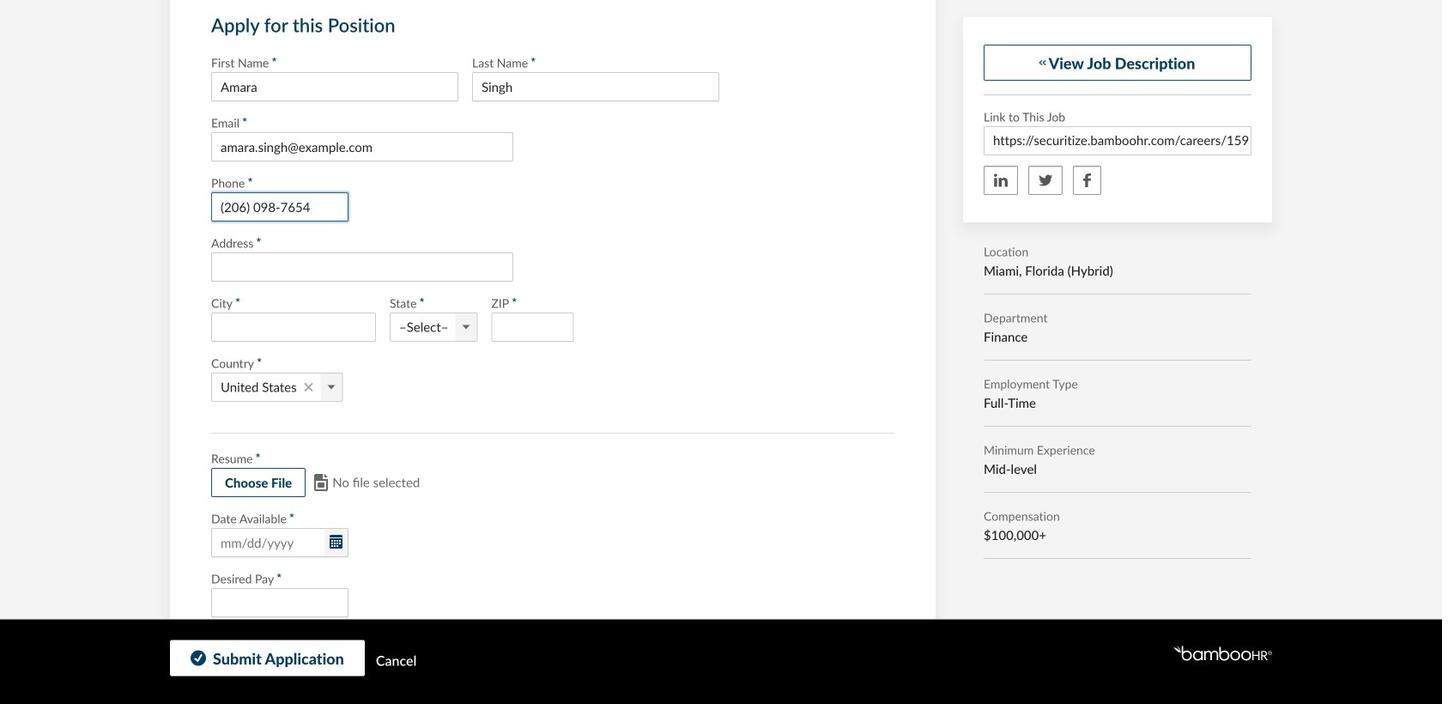 Task type: describe. For each thing, give the bounding box(es) containing it.
mm/dd/yyyy text field
[[211, 528, 349, 557]]



Task type: locate. For each thing, give the bounding box(es) containing it.
None text field
[[211, 72, 458, 101], [211, 192, 349, 222], [211, 252, 513, 282], [491, 313, 574, 342], [211, 588, 349, 617], [211, 72, 458, 101], [211, 192, 349, 222], [211, 252, 513, 282], [491, 313, 574, 342], [211, 588, 349, 617]]

None text field
[[472, 72, 719, 101], [985, 127, 1251, 154], [211, 132, 513, 161], [211, 313, 376, 342], [211, 683, 513, 704], [472, 72, 719, 101], [985, 127, 1251, 154], [211, 132, 513, 161], [211, 313, 376, 342], [211, 683, 513, 704]]

open calendar picker image
[[330, 535, 343, 550]]



